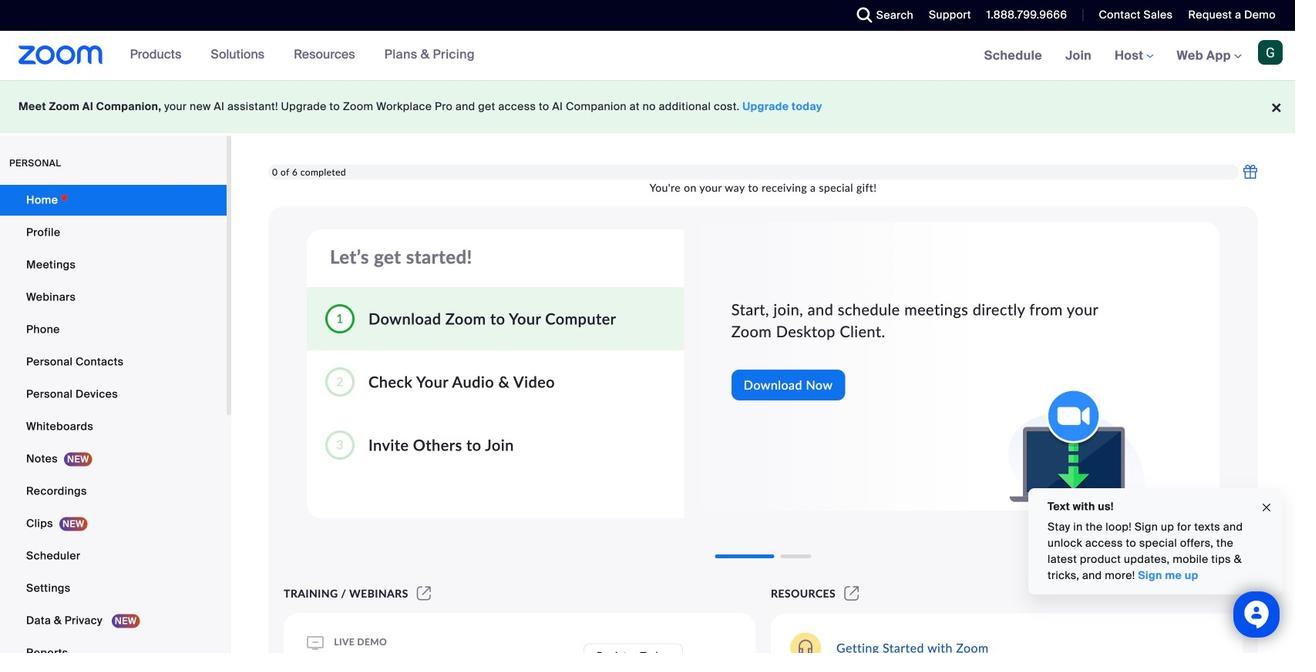 Task type: describe. For each thing, give the bounding box(es) containing it.
window new image
[[415, 588, 433, 601]]

product information navigation
[[118, 31, 486, 80]]



Task type: locate. For each thing, give the bounding box(es) containing it.
window new image
[[842, 588, 862, 601]]

meetings navigation
[[973, 31, 1295, 81]]

close image
[[1261, 500, 1273, 517]]

profile picture image
[[1258, 40, 1283, 65]]

banner
[[0, 31, 1295, 81]]

personal menu menu
[[0, 185, 227, 654]]

footer
[[0, 80, 1295, 133]]

zoom logo image
[[19, 45, 103, 65]]



Task type: vqa. For each thing, say whether or not it's contained in the screenshot.
More Tools icon
no



